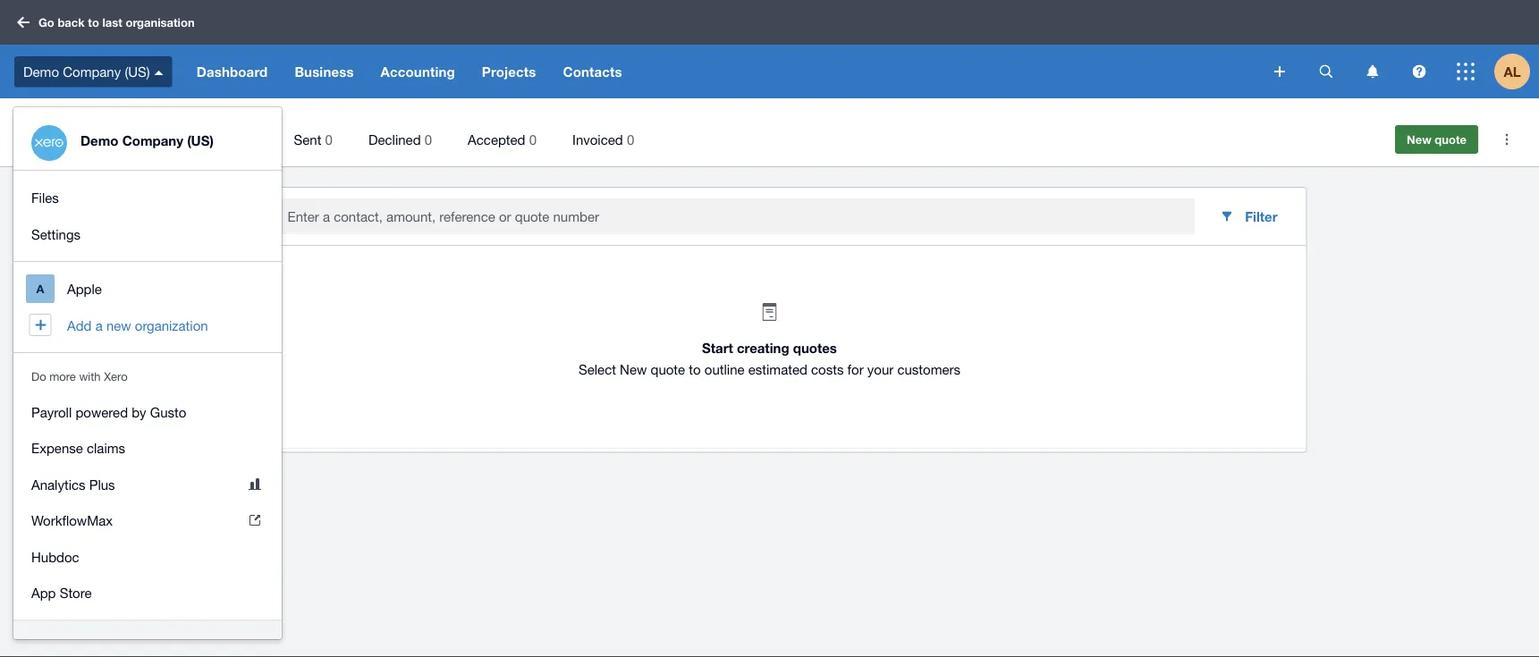 Task type: describe. For each thing, give the bounding box(es) containing it.
do more with xero group
[[13, 385, 282, 621]]

back
[[58, 15, 85, 29]]

start
[[702, 340, 734, 357]]

2 horizontal spatial svg image
[[1458, 63, 1475, 81]]

sales overview
[[14, 115, 92, 128]]

business button
[[281, 45, 367, 98]]

sales
[[14, 115, 43, 128]]

invoiced 0
[[573, 132, 635, 147]]

accounting
[[381, 64, 455, 80]]

files
[[31, 190, 59, 206]]

customers
[[898, 362, 961, 378]]

accounting button
[[367, 45, 469, 98]]

claims
[[87, 441, 125, 456]]

do
[[31, 370, 46, 383]]

your
[[868, 362, 894, 378]]

organization
[[135, 318, 208, 333]]

contacts
[[563, 64, 622, 80]]

banner containing dashboard
[[0, 0, 1540, 658]]

start creating quotes select new quote to outline estimated costs for your customers
[[579, 340, 961, 378]]

hubdoc link
[[13, 539, 282, 575]]

go back to last organisation
[[38, 15, 195, 29]]

organisation
[[126, 15, 195, 29]]

sent
[[294, 132, 322, 147]]

analytics plus link
[[13, 467, 282, 503]]

for
[[848, 362, 864, 378]]

demo company (us) inside popup button
[[23, 64, 150, 79]]

to inside 'start creating quotes select new quote to outline estimated costs for your customers'
[[689, 362, 701, 378]]

all link
[[149, 113, 200, 166]]

svg image inside go back to last organisation link
[[17, 17, 30, 28]]

with
[[79, 370, 101, 383]]

payroll
[[31, 404, 72, 420]]

new inside the quotes element
[[1408, 132, 1432, 146]]

workflowmax link
[[13, 503, 282, 539]]

plus
[[89, 477, 115, 493]]

quotes element
[[0, 98, 1540, 166]]

by
[[132, 404, 146, 420]]

workflowmax
[[31, 513, 113, 529]]

1 horizontal spatial (us)
[[187, 133, 214, 149]]

Enter a contact, amount, reference or quote number field
[[286, 200, 1196, 234]]

outline
[[705, 362, 745, 378]]

expense
[[31, 441, 83, 456]]

quotes
[[14, 132, 67, 150]]

new inside 'start creating quotes select new quote to outline estimated costs for your customers'
[[620, 362, 647, 378]]

accepted
[[468, 132, 526, 147]]

estimated
[[749, 362, 808, 378]]

projects button
[[469, 45, 550, 98]]

costs
[[812, 362, 844, 378]]

business
[[295, 64, 354, 80]]

new
[[106, 318, 131, 333]]

quote inside 'start creating quotes select new quote to outline estimated costs for your customers'
[[651, 362, 686, 378]]

new quote link
[[1396, 125, 1479, 154]]

hubdoc
[[31, 549, 79, 565]]

0 for sent 0
[[325, 132, 333, 147]]

my
[[31, 641, 50, 656]]

0 for accepted 0
[[529, 132, 537, 147]]

do more with xero
[[31, 370, 128, 383]]

dashboard
[[197, 64, 268, 80]]

last
[[102, 15, 122, 29]]

draft
[[218, 132, 247, 147]]

files link
[[13, 180, 282, 216]]

al
[[1504, 64, 1522, 80]]

1 vertical spatial company
[[122, 133, 183, 149]]

(us) inside popup button
[[125, 64, 150, 79]]

al button
[[1495, 45, 1540, 98]]



Task type: locate. For each thing, give the bounding box(es) containing it.
shortcuts image
[[1490, 122, 1526, 157]]

0 vertical spatial (us)
[[125, 64, 150, 79]]

0 horizontal spatial quote
[[651, 362, 686, 378]]

more
[[49, 370, 76, 383]]

xero inside my xero link
[[53, 641, 81, 656]]

overview
[[46, 115, 92, 128]]

1 horizontal spatial quote
[[1436, 132, 1467, 146]]

navigation containing dashboard
[[183, 45, 1263, 98]]

declined
[[369, 132, 421, 147]]

add a new organization
[[67, 318, 208, 333]]

go back to last organisation link
[[11, 6, 205, 38]]

expense claims
[[31, 441, 125, 456]]

contacts button
[[550, 45, 636, 98]]

0
[[325, 132, 333, 147], [425, 132, 432, 147], [529, 132, 537, 147], [627, 132, 635, 147]]

1 vertical spatial demo company (us)
[[81, 133, 214, 149]]

to
[[88, 15, 99, 29], [689, 362, 701, 378]]

1 horizontal spatial demo
[[81, 133, 119, 149]]

to left last
[[88, 15, 99, 29]]

1 vertical spatial xero
[[53, 641, 81, 656]]

0 horizontal spatial svg image
[[17, 17, 30, 28]]

0 right invoiced
[[627, 132, 635, 147]]

settings link
[[13, 216, 282, 252]]

accepted 0
[[468, 132, 537, 147]]

new
[[1408, 132, 1432, 146], [620, 362, 647, 378]]

analytics plus
[[31, 477, 115, 493]]

settings
[[31, 226, 81, 242]]

payroll powered by gusto link
[[13, 394, 282, 430]]

select
[[579, 362, 616, 378]]

navigation
[[183, 45, 1263, 98], [13, 262, 282, 353]]

3 0 from the left
[[529, 132, 537, 147]]

add a new organization link
[[13, 307, 282, 344]]

1 vertical spatial (us)
[[187, 133, 214, 149]]

4 0 from the left
[[627, 132, 635, 147]]

0 for declined 0
[[425, 132, 432, 147]]

1 horizontal spatial company
[[122, 133, 183, 149]]

go
[[38, 15, 54, 29]]

apple
[[67, 281, 102, 297]]

demo down the 'overview'
[[81, 133, 119, 149]]

store
[[60, 586, 92, 601]]

1 horizontal spatial new
[[1408, 132, 1432, 146]]

app store
[[31, 586, 92, 601]]

quotes
[[793, 340, 837, 357]]

quote
[[1436, 132, 1467, 146], [651, 362, 686, 378]]

1 horizontal spatial svg image
[[1413, 65, 1427, 78]]

add
[[67, 318, 92, 333]]

menu item
[[555, 113, 652, 166]]

0 vertical spatial to
[[88, 15, 99, 29]]

0 right sent
[[325, 132, 333, 147]]

company inside popup button
[[63, 64, 121, 79]]

sales overview link
[[7, 113, 99, 131]]

0 vertical spatial new
[[1408, 132, 1432, 146]]

powered
[[76, 404, 128, 420]]

1 vertical spatial new
[[620, 362, 647, 378]]

svg image left go at top left
[[17, 17, 30, 28]]

all
[[167, 132, 182, 147]]

projects
[[482, 64, 536, 80]]

app
[[31, 586, 56, 601]]

menu
[[149, 113, 1371, 166]]

quote left outline at the bottom left of page
[[651, 362, 686, 378]]

creating
[[737, 340, 790, 357]]

0 horizontal spatial company
[[63, 64, 121, 79]]

analytics
[[31, 477, 86, 493]]

demo company (us) up files link
[[81, 133, 214, 149]]

group containing files
[[13, 171, 282, 261]]

menu inside the quotes element
[[149, 113, 1371, 166]]

apple link
[[13, 271, 282, 307]]

0 vertical spatial company
[[63, 64, 121, 79]]

banner
[[0, 0, 1540, 658]]

payroll powered by gusto
[[31, 404, 186, 420]]

invoiced
[[573, 132, 623, 147]]

svg image inside demo company (us) popup button
[[155, 70, 163, 75]]

company down go back to last organisation link
[[63, 64, 121, 79]]

(us) right all at top
[[187, 133, 214, 149]]

demo company (us) button
[[0, 45, 183, 98]]

0 horizontal spatial xero
[[53, 641, 81, 656]]

0 vertical spatial quote
[[1436, 132, 1467, 146]]

0 horizontal spatial demo
[[23, 64, 59, 79]]

(us) down go back to last organisation
[[125, 64, 150, 79]]

0 for invoiced 0
[[627, 132, 635, 147]]

svg image left al
[[1458, 63, 1475, 81]]

declined 0
[[369, 132, 432, 147]]

demo inside popup button
[[23, 64, 59, 79]]

(us)
[[125, 64, 150, 79], [187, 133, 214, 149]]

0 right declined
[[425, 132, 432, 147]]

demo
[[23, 64, 59, 79], [81, 133, 119, 149]]

new quote
[[1408, 132, 1467, 146]]

0 horizontal spatial (us)
[[125, 64, 150, 79]]

0 vertical spatial xero
[[104, 370, 128, 383]]

group
[[13, 171, 282, 261]]

quote left shortcuts icon
[[1436, 132, 1467, 146]]

svg image
[[1320, 65, 1334, 78], [1368, 65, 1379, 78], [1275, 66, 1286, 77], [155, 70, 163, 75]]

0 vertical spatial navigation
[[183, 45, 1263, 98]]

new left shortcuts icon
[[1408, 132, 1432, 146]]

company up files link
[[122, 133, 183, 149]]

demo company (us)
[[23, 64, 150, 79], [81, 133, 214, 149]]

svg image
[[17, 17, 30, 28], [1458, 63, 1475, 81], [1413, 65, 1427, 78]]

menu item inside the quotes element
[[555, 113, 652, 166]]

1 0 from the left
[[325, 132, 333, 147]]

0 right accepted
[[529, 132, 537, 147]]

xero right with at the left bottom
[[104, 370, 128, 383]]

draft link
[[200, 113, 276, 166]]

xero
[[104, 370, 128, 383], [53, 641, 81, 656]]

1 vertical spatial navigation
[[13, 262, 282, 353]]

new right select
[[620, 362, 647, 378]]

filter button
[[1206, 199, 1292, 234]]

2 0 from the left
[[425, 132, 432, 147]]

0 vertical spatial demo company (us)
[[23, 64, 150, 79]]

dashboard link
[[183, 45, 281, 98]]

expense claims link
[[13, 430, 282, 467]]

1 vertical spatial to
[[689, 362, 701, 378]]

a
[[95, 318, 103, 333]]

filter
[[1246, 208, 1278, 225]]

0 horizontal spatial new
[[620, 362, 647, 378]]

xero right my
[[53, 641, 81, 656]]

gusto
[[150, 404, 186, 420]]

1 horizontal spatial to
[[689, 362, 701, 378]]

demo company (us) down back
[[23, 64, 150, 79]]

sent 0
[[294, 132, 333, 147]]

navigation containing apple
[[13, 262, 282, 353]]

0 inside menu item
[[627, 132, 635, 147]]

my xero
[[31, 641, 81, 656]]

menu item containing invoiced
[[555, 113, 652, 166]]

app store link
[[13, 575, 282, 612]]

menu containing all
[[149, 113, 1371, 166]]

demo down go at top left
[[23, 64, 59, 79]]

0 vertical spatial demo
[[23, 64, 59, 79]]

svg image up new quote
[[1413, 65, 1427, 78]]

to inside go back to last organisation link
[[88, 15, 99, 29]]

1 vertical spatial demo
[[81, 133, 119, 149]]

1 horizontal spatial xero
[[104, 370, 128, 383]]

0 horizontal spatial to
[[88, 15, 99, 29]]

1 vertical spatial quote
[[651, 362, 686, 378]]

my xero link
[[13, 630, 282, 658]]

to left outline at the bottom left of page
[[689, 362, 701, 378]]



Task type: vqa. For each thing, say whether or not it's contained in the screenshot.
the top "Xero"
yes



